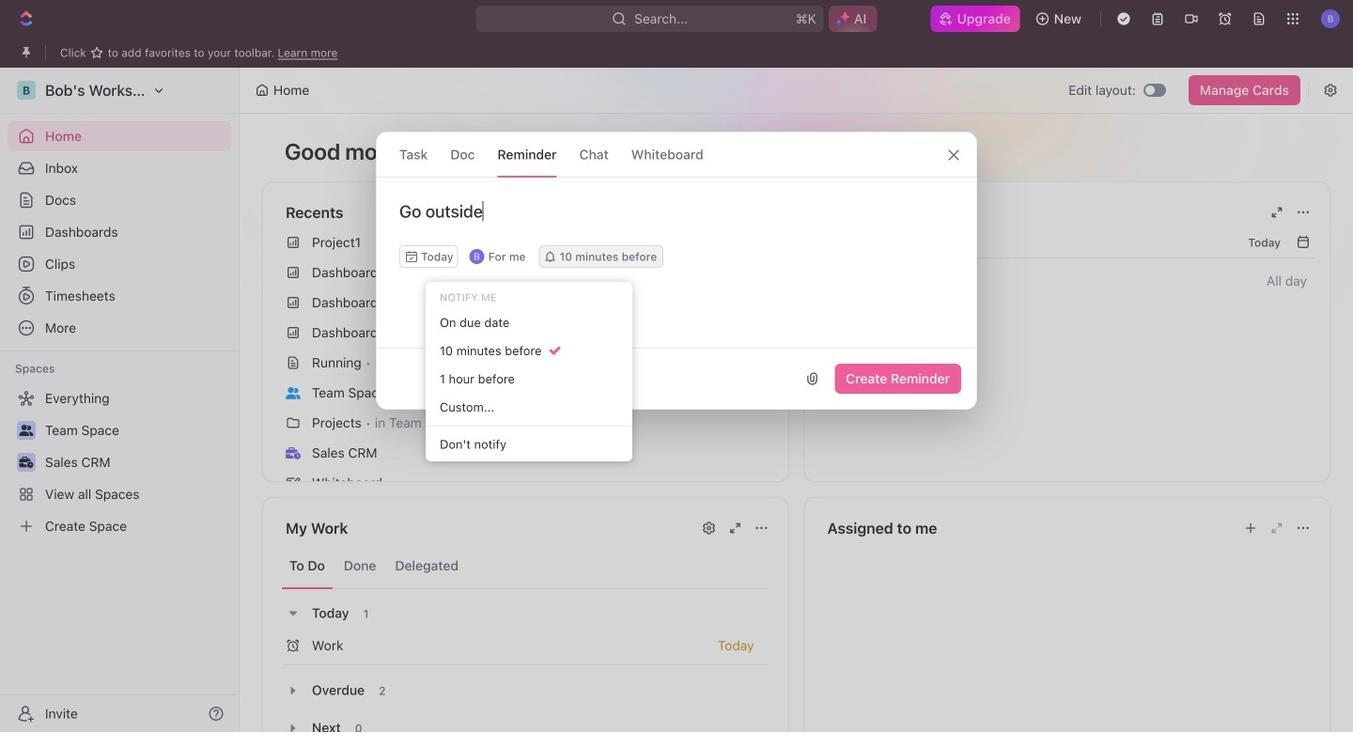 Task type: vqa. For each thing, say whether or not it's contained in the screenshot.
dialog
yes



Task type: describe. For each thing, give the bounding box(es) containing it.
Reminder na﻿me or type '/' for commands text field
[[377, 200, 977, 245]]

business time image
[[286, 447, 301, 459]]

tree inside the sidebar navigation
[[8, 383, 231, 541]]

user group image
[[286, 387, 301, 399]]



Task type: locate. For each thing, give the bounding box(es) containing it.
tab list
[[282, 543, 769, 589]]

dialog
[[376, 132, 977, 410]]

tree
[[8, 383, 231, 541]]

sidebar navigation
[[0, 68, 240, 732]]



